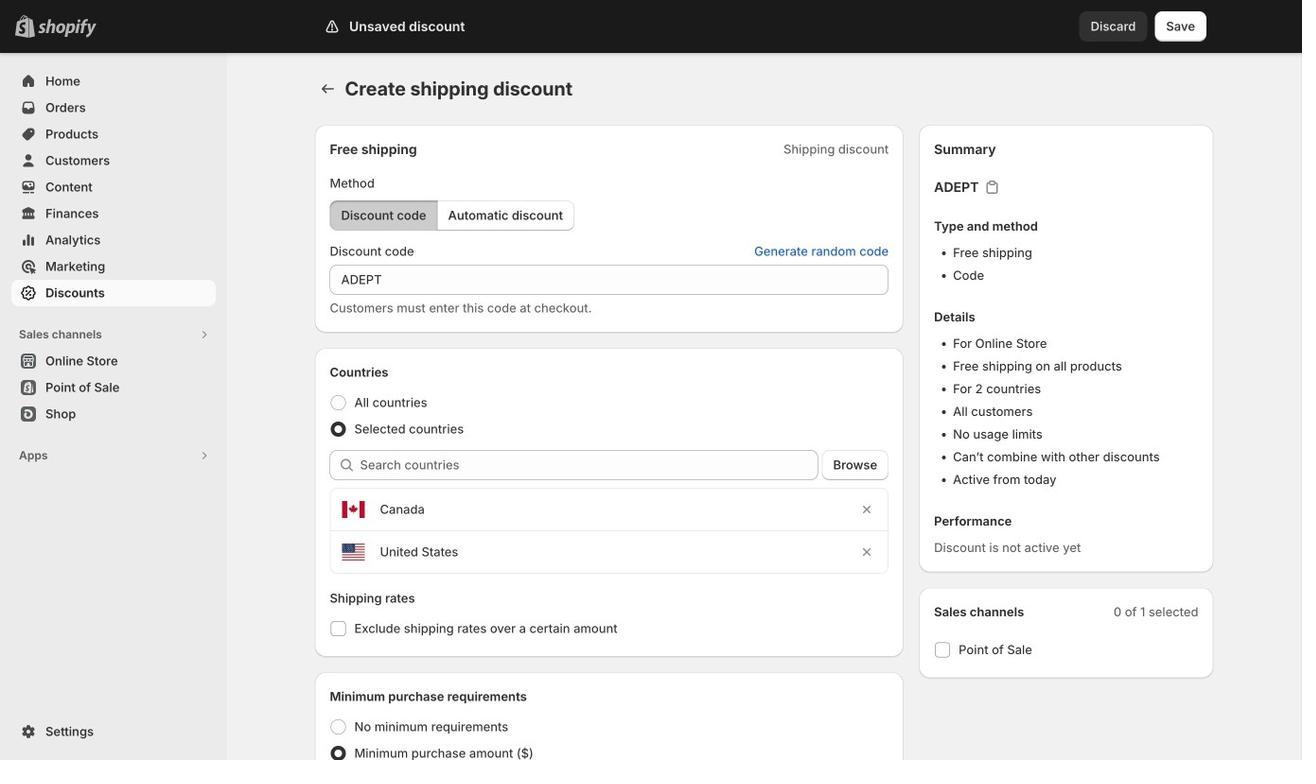 Task type: vqa. For each thing, say whether or not it's contained in the screenshot.
left Online
no



Task type: locate. For each thing, give the bounding box(es) containing it.
shopify image
[[38, 19, 97, 38]]

Search countries text field
[[360, 450, 818, 481]]

None text field
[[330, 265, 889, 295]]



